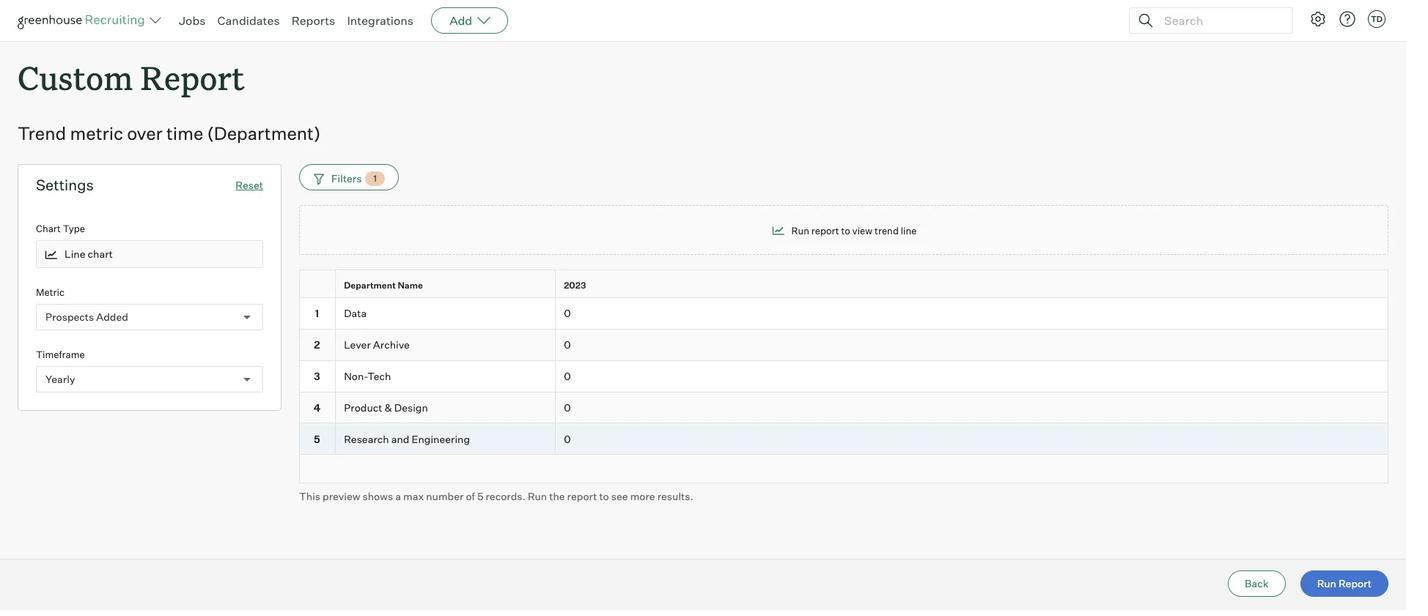 Task type: describe. For each thing, give the bounding box(es) containing it.
line
[[901, 225, 917, 237]]

1 horizontal spatial to
[[842, 225, 851, 237]]

and
[[391, 433, 410, 446]]

product
[[344, 402, 382, 414]]

line
[[65, 248, 85, 261]]

records.
[[486, 491, 526, 503]]

filters
[[332, 172, 362, 185]]

trend metric over time (department)
[[18, 123, 321, 145]]

3 cell
[[299, 361, 336, 393]]

added
[[96, 311, 128, 323]]

product & design
[[344, 402, 428, 414]]

of
[[466, 491, 475, 503]]

column header inside 'row'
[[299, 271, 339, 301]]

&
[[385, 402, 392, 414]]

5 inside 5 cell
[[314, 433, 320, 446]]

run for run report
[[1318, 578, 1337, 590]]

view
[[853, 225, 873, 237]]

Search text field
[[1161, 10, 1280, 31]]

row containing 3
[[299, 361, 1389, 393]]

archive
[[373, 339, 410, 351]]

2 cell
[[299, 330, 336, 361]]

td button
[[1369, 10, 1386, 28]]

metric
[[36, 287, 65, 298]]

type
[[63, 223, 85, 235]]

candidates
[[217, 13, 280, 28]]

2023
[[564, 280, 586, 291]]

the
[[550, 491, 565, 503]]

0 horizontal spatial to
[[600, 491, 609, 503]]

reports link
[[292, 13, 335, 28]]

chart
[[36, 223, 61, 235]]

row containing 4
[[299, 393, 1389, 424]]

trend
[[875, 225, 899, 237]]

5 cell
[[299, 424, 336, 456]]

candidates link
[[217, 13, 280, 28]]

department
[[344, 280, 396, 291]]

td button
[[1366, 7, 1389, 31]]

add
[[450, 13, 472, 28]]

2
[[314, 339, 320, 351]]

yearly
[[45, 373, 75, 386]]

1 0 from the top
[[564, 307, 571, 320]]

row containing 2
[[299, 330, 1389, 361]]

department name column header
[[336, 271, 559, 301]]

shows
[[363, 491, 393, 503]]

non-tech
[[344, 370, 391, 383]]

1 cell
[[299, 298, 336, 330]]

custom
[[18, 56, 133, 99]]

research
[[344, 433, 389, 446]]

reset
[[236, 179, 263, 192]]

engineering
[[412, 433, 470, 446]]

4 cell
[[299, 393, 336, 424]]

1 vertical spatial 5
[[477, 491, 484, 503]]

report for run report
[[1339, 578, 1372, 590]]

over
[[127, 123, 163, 145]]

prospects
[[45, 311, 94, 323]]

tech
[[368, 370, 391, 383]]

non-
[[344, 370, 368, 383]]

back
[[1245, 578, 1269, 590]]

name
[[398, 280, 423, 291]]

3
[[314, 370, 320, 383]]

chart type
[[36, 223, 85, 235]]

run report button
[[1301, 571, 1389, 598]]

preview
[[323, 491, 360, 503]]



Task type: locate. For each thing, give the bounding box(es) containing it.
custom report
[[18, 56, 245, 99]]

metric
[[70, 123, 123, 145]]

report for custom report
[[140, 56, 245, 99]]

line chart
[[65, 248, 113, 261]]

0 horizontal spatial 5
[[314, 433, 320, 446]]

column header
[[299, 271, 339, 301]]

report
[[140, 56, 245, 99], [1339, 578, 1372, 590]]

run report to view trend line
[[792, 225, 917, 237]]

run left the view
[[792, 225, 810, 237]]

filter image
[[312, 173, 324, 185]]

1 inside the "1" cell
[[315, 307, 319, 320]]

configure image
[[1310, 10, 1328, 28]]

run inside 'button'
[[1318, 578, 1337, 590]]

row group containing 1
[[299, 298, 1389, 456]]

row containing department name
[[299, 270, 1389, 301]]

results.
[[658, 491, 694, 503]]

1 up 2
[[315, 307, 319, 320]]

(department)
[[207, 123, 321, 145]]

1 vertical spatial report
[[1339, 578, 1372, 590]]

table
[[299, 270, 1389, 484]]

number
[[426, 491, 464, 503]]

4 0 from the top
[[564, 402, 571, 414]]

5 down 4 "cell" on the left of page
[[314, 433, 320, 446]]

run
[[792, 225, 810, 237], [528, 491, 547, 503], [1318, 578, 1337, 590]]

design
[[394, 402, 428, 414]]

2 horizontal spatial run
[[1318, 578, 1337, 590]]

time
[[166, 123, 203, 145]]

prospects added
[[45, 311, 128, 323]]

integrations
[[347, 13, 414, 28]]

td
[[1371, 14, 1383, 24]]

research and engineering
[[344, 433, 470, 446]]

report
[[812, 225, 839, 237], [567, 491, 597, 503]]

reports
[[292, 13, 335, 28]]

3 row from the top
[[299, 330, 1389, 361]]

0 horizontal spatial 1
[[315, 307, 319, 320]]

this preview shows a max number of 5 records. run the report to see more results.
[[299, 491, 694, 503]]

2 0 from the top
[[564, 339, 571, 351]]

1 horizontal spatial run
[[792, 225, 810, 237]]

1 horizontal spatial report
[[1339, 578, 1372, 590]]

report inside 'button'
[[1339, 578, 1372, 590]]

5 row from the top
[[299, 393, 1389, 424]]

0 vertical spatial 5
[[314, 433, 320, 446]]

2 row from the top
[[299, 298, 1389, 330]]

back button
[[1229, 571, 1286, 598]]

1 vertical spatial to
[[600, 491, 609, 503]]

settings
[[36, 176, 94, 194]]

trend
[[18, 123, 66, 145]]

2 vertical spatial run
[[1318, 578, 1337, 590]]

see
[[612, 491, 628, 503]]

row
[[299, 270, 1389, 301], [299, 298, 1389, 330], [299, 330, 1389, 361], [299, 361, 1389, 393], [299, 393, 1389, 424], [299, 424, 1389, 456]]

1 horizontal spatial report
[[812, 225, 839, 237]]

3 0 from the top
[[564, 370, 571, 383]]

run right back
[[1318, 578, 1337, 590]]

row containing 5
[[299, 424, 1389, 456]]

row group
[[299, 298, 1389, 456]]

run left the
[[528, 491, 547, 503]]

reset link
[[236, 179, 263, 192]]

0 vertical spatial to
[[842, 225, 851, 237]]

data
[[344, 307, 367, 320]]

lever
[[344, 339, 371, 351]]

1 vertical spatial report
[[567, 491, 597, 503]]

timeframe
[[36, 349, 85, 361]]

lever archive
[[344, 339, 410, 351]]

0 vertical spatial run
[[792, 225, 810, 237]]

5 0 from the top
[[564, 433, 571, 446]]

this
[[299, 491, 321, 503]]

0 for archive
[[564, 339, 571, 351]]

0 horizontal spatial report
[[567, 491, 597, 503]]

report left the view
[[812, 225, 839, 237]]

jobs
[[179, 13, 206, 28]]

add button
[[431, 7, 508, 34]]

more
[[630, 491, 655, 503]]

1 vertical spatial 1
[[315, 307, 319, 320]]

greenhouse recruiting image
[[18, 12, 150, 29]]

0 for tech
[[564, 370, 571, 383]]

5 right of
[[477, 491, 484, 503]]

chart
[[88, 248, 113, 261]]

5
[[314, 433, 320, 446], [477, 491, 484, 503]]

1 row from the top
[[299, 270, 1389, 301]]

integrations link
[[347, 13, 414, 28]]

0 vertical spatial report
[[140, 56, 245, 99]]

1 vertical spatial run
[[528, 491, 547, 503]]

max
[[403, 491, 424, 503]]

6 row from the top
[[299, 424, 1389, 456]]

0 for and
[[564, 433, 571, 446]]

0 horizontal spatial run
[[528, 491, 547, 503]]

run for run report to view trend line
[[792, 225, 810, 237]]

0 vertical spatial report
[[812, 225, 839, 237]]

department name
[[344, 280, 423, 291]]

to left see
[[600, 491, 609, 503]]

report right the
[[567, 491, 597, 503]]

run report
[[1318, 578, 1372, 590]]

0 for &
[[564, 402, 571, 414]]

to left the view
[[842, 225, 851, 237]]

0 horizontal spatial report
[[140, 56, 245, 99]]

jobs link
[[179, 13, 206, 28]]

1 right filters
[[374, 173, 377, 184]]

4 row from the top
[[299, 361, 1389, 393]]

0
[[564, 307, 571, 320], [564, 339, 571, 351], [564, 370, 571, 383], [564, 402, 571, 414], [564, 433, 571, 446]]

1 horizontal spatial 1
[[374, 173, 377, 184]]

1
[[374, 173, 377, 184], [315, 307, 319, 320]]

0 vertical spatial 1
[[374, 173, 377, 184]]

a
[[395, 491, 401, 503]]

1 horizontal spatial 5
[[477, 491, 484, 503]]

row containing 1
[[299, 298, 1389, 330]]

table containing 1
[[299, 270, 1389, 484]]

4
[[314, 402, 321, 414]]

to
[[842, 225, 851, 237], [600, 491, 609, 503]]



Task type: vqa. For each thing, say whether or not it's contained in the screenshot.


